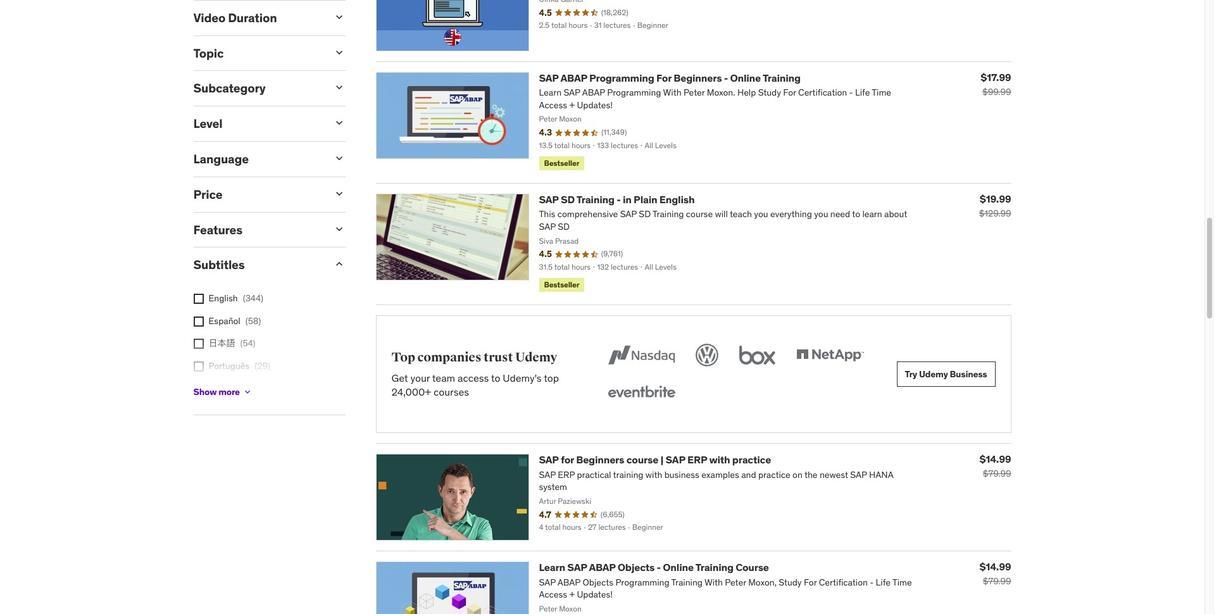 Task type: locate. For each thing, give the bounding box(es) containing it.
features button
[[193, 222, 323, 237]]

2 vertical spatial training
[[696, 561, 734, 574]]

show more button
[[193, 379, 253, 405]]

english
[[660, 193, 695, 206], [209, 293, 238, 304]]

0 horizontal spatial english
[[209, 293, 238, 304]]

udemy right the try
[[919, 368, 948, 380]]

0 vertical spatial udemy
[[515, 350, 557, 365]]

xsmall image
[[193, 294, 204, 304], [193, 339, 204, 349], [193, 362, 204, 372]]

trust
[[484, 350, 513, 365]]

2 small image from the top
[[333, 152, 345, 165]]

0 vertical spatial training
[[763, 72, 801, 84]]

1 vertical spatial $14.99 $79.99
[[980, 561, 1011, 587]]

0 horizontal spatial abap
[[561, 72, 587, 84]]

top
[[392, 350, 415, 365]]

small image for price
[[333, 187, 345, 200]]

$79.99
[[983, 468, 1011, 480], [983, 576, 1011, 587]]

volkswagen image
[[693, 342, 721, 369]]

topic
[[193, 45, 224, 61]]

1 horizontal spatial xsmall image
[[242, 387, 253, 397]]

2 vertical spatial small image
[[333, 258, 345, 271]]

access
[[458, 372, 489, 384]]

xsmall image left 'english (344)'
[[193, 294, 204, 304]]

english (344)
[[209, 293, 263, 304]]

0 vertical spatial small image
[[333, 11, 345, 23]]

português
[[209, 360, 250, 372]]

1 vertical spatial -
[[617, 193, 621, 206]]

plain
[[634, 193, 658, 206]]

1 horizontal spatial udemy
[[919, 368, 948, 380]]

(54)
[[240, 338, 255, 349]]

subcategory
[[193, 81, 266, 96]]

xsmall image for english
[[193, 294, 204, 304]]

3 xsmall image from the top
[[193, 362, 204, 372]]

for
[[561, 454, 574, 466]]

box image
[[736, 342, 778, 369]]

0 vertical spatial $79.99
[[983, 468, 1011, 480]]

- right the for
[[724, 72, 728, 84]]

level
[[193, 116, 222, 131]]

price
[[193, 187, 223, 202]]

0 vertical spatial xsmall image
[[193, 316, 204, 327]]

beginners right "for" on the bottom of page
[[576, 454, 624, 466]]

2 small image from the top
[[333, 81, 345, 94]]

1 xsmall image from the top
[[193, 294, 204, 304]]

sap for sap sd training - in plain english
[[539, 193, 559, 206]]

$14.99 for learn sap abap objects - online training course
[[980, 561, 1011, 573]]

small image for subcategory
[[333, 81, 345, 94]]

team
[[432, 372, 455, 384]]

|
[[661, 454, 664, 466]]

$129.99
[[979, 208, 1011, 219]]

$14.99
[[980, 453, 1011, 466], [980, 561, 1011, 573]]

learn
[[539, 561, 565, 574]]

xsmall image left español
[[193, 316, 204, 327]]

1 $14.99 $79.99 from the top
[[980, 453, 1011, 480]]

2 vertical spatial xsmall image
[[193, 362, 204, 372]]

中文
[[209, 383, 226, 394]]

1 horizontal spatial online
[[730, 72, 761, 84]]

english up español
[[209, 293, 238, 304]]

2 $79.99 from the top
[[983, 576, 1011, 587]]

1 small image from the top
[[333, 46, 345, 59]]

video duration button
[[193, 10, 323, 25]]

small image for topic
[[333, 46, 345, 59]]

-
[[724, 72, 728, 84], [617, 193, 621, 206], [657, 561, 661, 574]]

1 vertical spatial training
[[577, 193, 615, 206]]

english right plain
[[660, 193, 695, 206]]

your
[[411, 372, 430, 384]]

2 horizontal spatial -
[[724, 72, 728, 84]]

0 vertical spatial $14.99
[[980, 453, 1011, 466]]

subtitles button
[[193, 257, 323, 273]]

nasdaq image
[[605, 342, 678, 369]]

2 xsmall image from the top
[[193, 339, 204, 349]]

0 vertical spatial beginners
[[674, 72, 722, 84]]

2 vertical spatial -
[[657, 561, 661, 574]]

1 vertical spatial xsmall image
[[242, 387, 253, 397]]

abap left programming
[[561, 72, 587, 84]]

show
[[193, 386, 217, 398]]

1 vertical spatial udemy
[[919, 368, 948, 380]]

1 vertical spatial $14.99
[[980, 561, 1011, 573]]

0 vertical spatial abap
[[561, 72, 587, 84]]

udemy inside 'link'
[[919, 368, 948, 380]]

sd
[[561, 193, 575, 206]]

0 horizontal spatial -
[[617, 193, 621, 206]]

udemy inside top companies trust udemy get your team access to udemy's top 24,000+ courses
[[515, 350, 557, 365]]

abap left objects
[[589, 561, 616, 574]]

3 small image from the top
[[333, 258, 345, 271]]

business
[[950, 368, 987, 380]]

0 horizontal spatial beginners
[[576, 454, 624, 466]]

1 horizontal spatial abap
[[589, 561, 616, 574]]

1 vertical spatial small image
[[333, 152, 345, 165]]

try
[[905, 368, 917, 380]]

small image
[[333, 11, 345, 23], [333, 152, 345, 165], [333, 258, 345, 271]]

0 horizontal spatial online
[[663, 561, 694, 574]]

1 vertical spatial $79.99
[[983, 576, 1011, 587]]

level button
[[193, 116, 323, 131]]

more
[[219, 386, 240, 398]]

日本語
[[209, 338, 235, 349]]

5 small image from the top
[[333, 223, 345, 235]]

sap
[[539, 72, 559, 84], [539, 193, 559, 206], [539, 454, 559, 466], [666, 454, 685, 466], [568, 561, 587, 574]]

$14.99 $79.99 for sap for beginners course | sap erp with practice
[[980, 453, 1011, 480]]

xsmall image up show
[[193, 362, 204, 372]]

(58)
[[246, 315, 261, 327]]

udemy
[[515, 350, 557, 365], [919, 368, 948, 380]]

online
[[730, 72, 761, 84], [663, 561, 694, 574]]

beginners right the for
[[674, 72, 722, 84]]

1 small image from the top
[[333, 11, 345, 23]]

1 vertical spatial xsmall image
[[193, 339, 204, 349]]

3 small image from the top
[[333, 117, 345, 129]]

- left in
[[617, 193, 621, 206]]

beginners
[[674, 72, 722, 84], [576, 454, 624, 466]]

to
[[491, 372, 500, 384]]

$79.99 for learn sap abap objects - online training course
[[983, 576, 1011, 587]]

netapp image
[[794, 342, 867, 369]]

0 vertical spatial xsmall image
[[193, 294, 204, 304]]

abap
[[561, 72, 587, 84], [589, 561, 616, 574]]

xsmall image left 日本語
[[193, 339, 204, 349]]

0 horizontal spatial udemy
[[515, 350, 557, 365]]

1 vertical spatial online
[[663, 561, 694, 574]]

xsmall image right more on the left bottom of the page
[[242, 387, 253, 397]]

2 $14.99 $79.99 from the top
[[980, 561, 1011, 587]]

0 vertical spatial $14.99 $79.99
[[980, 453, 1011, 480]]

0 vertical spatial english
[[660, 193, 695, 206]]

$14.99 $79.99
[[980, 453, 1011, 480], [980, 561, 1011, 587]]

2 $14.99 from the top
[[980, 561, 1011, 573]]

language
[[193, 151, 249, 167]]

$99.99
[[983, 86, 1011, 98]]

1 horizontal spatial beginners
[[674, 72, 722, 84]]

sap sd training - in plain english link
[[539, 193, 695, 206]]

small image
[[333, 46, 345, 59], [333, 81, 345, 94], [333, 117, 345, 129], [333, 187, 345, 200], [333, 223, 345, 235]]

1 vertical spatial abap
[[589, 561, 616, 574]]

eventbrite image
[[605, 380, 678, 407]]

training
[[763, 72, 801, 84], [577, 193, 615, 206], [696, 561, 734, 574]]

1 $79.99 from the top
[[983, 468, 1011, 480]]

small image for video duration
[[333, 11, 345, 23]]

sap abap programming for beginners - online training link
[[539, 72, 801, 84]]

0 horizontal spatial training
[[577, 193, 615, 206]]

xsmall image
[[193, 316, 204, 327], [242, 387, 253, 397]]

udemy up udemy's
[[515, 350, 557, 365]]

24,000+
[[392, 386, 431, 398]]

4 small image from the top
[[333, 187, 345, 200]]

sap abap programming for beginners - online training
[[539, 72, 801, 84]]

erp
[[688, 454, 707, 466]]

- right objects
[[657, 561, 661, 574]]

0 vertical spatial online
[[730, 72, 761, 84]]

1 $14.99 from the top
[[980, 453, 1011, 466]]



Task type: describe. For each thing, give the bounding box(es) containing it.
top
[[544, 372, 559, 384]]

xsmall image inside show more button
[[242, 387, 253, 397]]

1 horizontal spatial training
[[696, 561, 734, 574]]

in
[[623, 193, 632, 206]]

1 vertical spatial english
[[209, 293, 238, 304]]

1 vertical spatial beginners
[[576, 454, 624, 466]]

programming
[[589, 72, 654, 84]]

small image for subtitles
[[333, 258, 345, 271]]

subcategory button
[[193, 81, 323, 96]]

practice
[[732, 454, 771, 466]]

português (29)
[[209, 360, 270, 372]]

español (58)
[[209, 315, 261, 327]]

video
[[193, 10, 226, 25]]

(344)
[[243, 293, 263, 304]]

courses
[[434, 386, 469, 398]]

sap for sap for beginners course | sap erp with practice
[[539, 454, 559, 466]]

xsmall image for português
[[193, 362, 204, 372]]

course
[[736, 561, 769, 574]]

video duration
[[193, 10, 277, 25]]

language button
[[193, 151, 323, 167]]

for
[[657, 72, 672, 84]]

udemy's
[[503, 372, 542, 384]]

small image for features
[[333, 223, 345, 235]]

1 horizontal spatial english
[[660, 193, 695, 206]]

price button
[[193, 187, 323, 202]]

objects
[[618, 561, 655, 574]]

$19.99
[[980, 193, 1011, 205]]

sap for beginners course | sap erp with practice
[[539, 454, 771, 466]]

small image for language
[[333, 152, 345, 165]]

(29)
[[255, 360, 270, 372]]

sap for sap abap programming for beginners - online training
[[539, 72, 559, 84]]

$19.99 $129.99
[[979, 193, 1011, 219]]

日本語 (54)
[[209, 338, 255, 349]]

learn sap abap objects - online training course
[[539, 561, 769, 574]]

xsmall image for 日本語
[[193, 339, 204, 349]]

$17.99
[[981, 71, 1011, 84]]

2 horizontal spatial training
[[763, 72, 801, 84]]

features
[[193, 222, 243, 237]]

sap sd training - in plain english
[[539, 193, 695, 206]]

try udemy business link
[[897, 362, 996, 387]]

get
[[392, 372, 408, 384]]

$79.99 for sap for beginners course | sap erp with practice
[[983, 468, 1011, 480]]

course
[[627, 454, 659, 466]]

learn sap abap objects - online training course link
[[539, 561, 769, 574]]

show more
[[193, 386, 240, 398]]

duration
[[228, 10, 277, 25]]

try udemy business
[[905, 368, 987, 380]]

0 horizontal spatial xsmall image
[[193, 316, 204, 327]]

1 horizontal spatial -
[[657, 561, 661, 574]]

español
[[209, 315, 240, 327]]

sap for beginners course | sap erp with practice link
[[539, 454, 771, 466]]

$14.99 for sap for beginners course | sap erp with practice
[[980, 453, 1011, 466]]

small image for level
[[333, 117, 345, 129]]

$14.99 $79.99 for learn sap abap objects - online training course
[[980, 561, 1011, 587]]

$17.99 $99.99
[[981, 71, 1011, 98]]

subtitles
[[193, 257, 245, 273]]

companies
[[418, 350, 482, 365]]

top companies trust udemy get your team access to udemy's top 24,000+ courses
[[392, 350, 559, 398]]

with
[[709, 454, 730, 466]]

topic button
[[193, 45, 323, 61]]

0 vertical spatial -
[[724, 72, 728, 84]]



Task type: vqa. For each thing, say whether or not it's contained in the screenshot.
second $14.99 from the bottom of the page
yes



